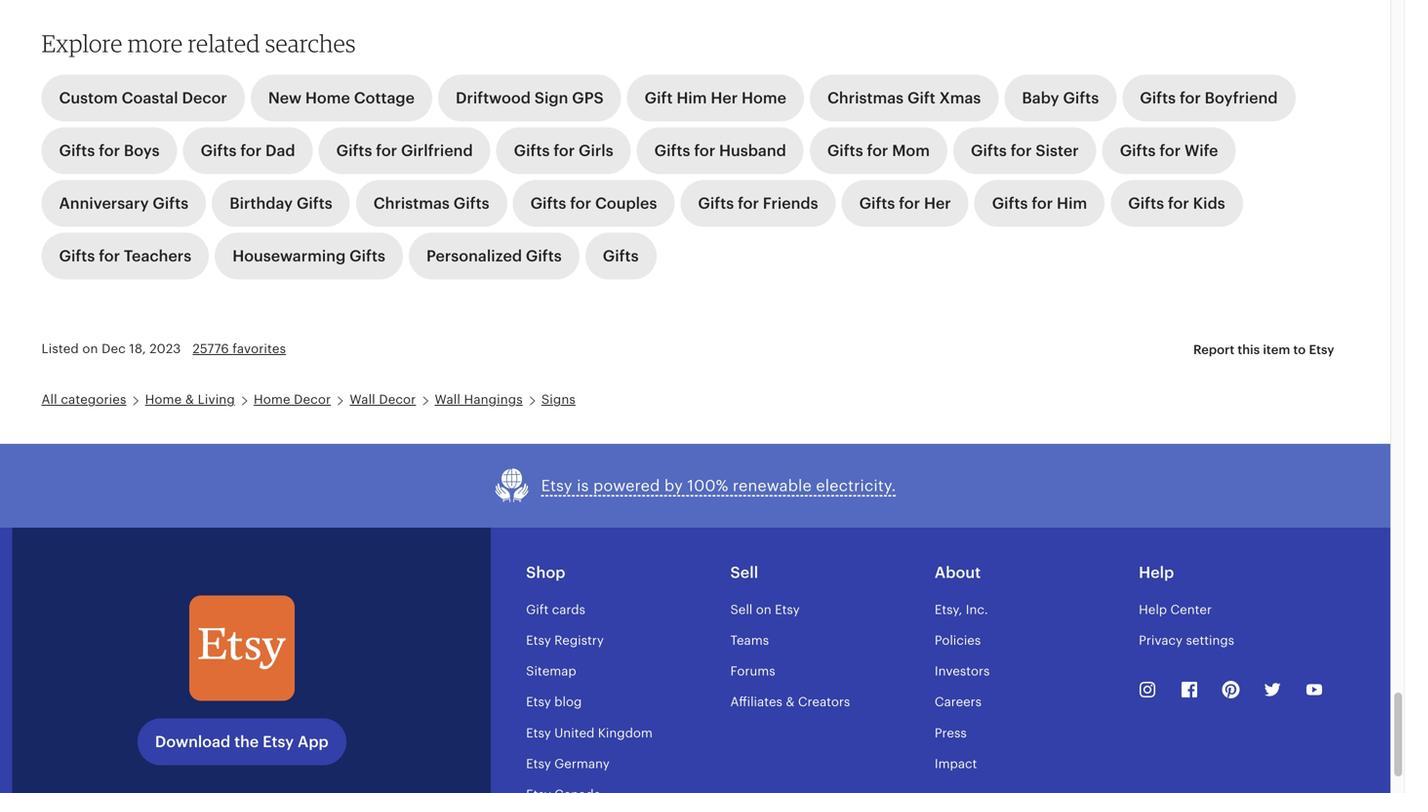 Task type: locate. For each thing, give the bounding box(es) containing it.
gifts down xmas
[[971, 142, 1007, 160]]

for for boyfriend
[[1180, 89, 1202, 107]]

gifts down gift him her home
[[655, 142, 691, 160]]

housewarming gifts
[[233, 248, 386, 265]]

wall for wall decor
[[350, 393, 376, 407]]

2 help from the top
[[1140, 603, 1168, 617]]

etsy left germany
[[526, 757, 551, 772]]

0 vertical spatial help
[[1140, 564, 1175, 582]]

25776 favorites
[[193, 342, 286, 356]]

christmas gifts
[[374, 195, 490, 212]]

0 horizontal spatial &
[[185, 393, 194, 407]]

gifts down anniversary
[[59, 248, 95, 265]]

gifts inside gifts for girls link
[[514, 142, 550, 160]]

gifts inside baby gifts link
[[1064, 89, 1100, 107]]

gifts inside gifts for kids link
[[1129, 195, 1165, 212]]

gifts for couples link
[[513, 180, 675, 227]]

sitemap link
[[526, 664, 577, 679]]

gifts for kids link
[[1111, 180, 1244, 227]]

for for mom
[[868, 142, 889, 160]]

0 horizontal spatial christmas
[[374, 195, 450, 212]]

careers link
[[935, 695, 982, 710]]

wall hangings
[[435, 393, 523, 407]]

teachers
[[124, 248, 192, 265]]

gifts for gifts for him
[[993, 195, 1029, 212]]

for left boyfriend
[[1180, 89, 1202, 107]]

gifts inside gifts for friends link
[[699, 195, 734, 212]]

gifts for husband
[[655, 142, 787, 160]]

gifts for gifts for couples
[[531, 195, 567, 212]]

home right new
[[306, 89, 350, 107]]

gifts for him link
[[975, 180, 1106, 227]]

download the etsy app link
[[138, 719, 346, 766]]

0 vertical spatial sell
[[731, 564, 759, 582]]

gifts for mom
[[828, 142, 930, 160]]

for for her
[[899, 195, 921, 212]]

wife
[[1185, 142, 1219, 160]]

sell up sell on etsy "link"
[[731, 564, 759, 582]]

for left boys
[[99, 142, 120, 160]]

related
[[188, 29, 260, 58]]

for for husband
[[695, 142, 716, 160]]

1 vertical spatial christmas
[[374, 195, 450, 212]]

gifts for sister
[[971, 142, 1080, 160]]

housewarming gifts link
[[215, 233, 403, 280]]

for left couples
[[570, 195, 592, 212]]

for down mom
[[899, 195, 921, 212]]

on up teams
[[756, 603, 772, 617]]

gifts down 'driftwood sign gps'
[[514, 142, 550, 160]]

decor right coastal
[[182, 89, 227, 107]]

listed on dec 18, 2023
[[41, 342, 181, 356]]

1 horizontal spatial gift
[[645, 89, 673, 107]]

gifts down gifts for wife
[[1129, 195, 1165, 212]]

1 vertical spatial on
[[756, 603, 772, 617]]

about
[[935, 564, 982, 582]]

gifts inside gifts for girlfriend link
[[336, 142, 372, 160]]

all categories
[[41, 393, 126, 407]]

gifts inside 'gifts for her' link
[[860, 195, 896, 212]]

gifts inside gifts for dad link
[[201, 142, 237, 160]]

gifts up teachers
[[153, 195, 189, 212]]

gifts inside gifts for husband link
[[655, 142, 691, 160]]

gifts left dad
[[201, 142, 237, 160]]

1 horizontal spatial &
[[786, 695, 795, 710]]

gift left xmas
[[908, 89, 936, 107]]

sell for sell
[[731, 564, 759, 582]]

1 horizontal spatial decor
[[294, 393, 331, 407]]

etsy
[[1310, 343, 1335, 357], [541, 477, 573, 495], [775, 603, 800, 617], [526, 634, 551, 648], [526, 695, 551, 710], [526, 726, 551, 741], [263, 734, 294, 751], [526, 757, 551, 772]]

for left teachers
[[99, 248, 120, 265]]

1 sell from the top
[[731, 564, 759, 582]]

etsy right to in the right of the page
[[1310, 343, 1335, 357]]

for for him
[[1032, 195, 1054, 212]]

gifts inside gifts for teachers link
[[59, 248, 95, 265]]

1 horizontal spatial on
[[756, 603, 772, 617]]

home down favorites
[[254, 393, 291, 407]]

gifts inside gifts for boys link
[[59, 142, 95, 160]]

for left the sister
[[1011, 142, 1032, 160]]

etsy up the "sitemap" link
[[526, 634, 551, 648]]

2 horizontal spatial decor
[[379, 393, 416, 407]]

gifts up personalized
[[454, 195, 490, 212]]

christmas
[[828, 89, 904, 107], [374, 195, 450, 212]]

for left kids
[[1169, 195, 1190, 212]]

him down the sister
[[1057, 195, 1088, 212]]

her up gifts for husband
[[711, 89, 738, 107]]

etsy right the
[[263, 734, 294, 751]]

living
[[198, 393, 235, 407]]

for left husband
[[695, 142, 716, 160]]

gifts right housewarming
[[350, 248, 386, 265]]

2 wall from the left
[[435, 393, 461, 407]]

app
[[298, 734, 329, 751]]

gifts for husband link
[[637, 127, 804, 174]]

all categories link
[[41, 393, 126, 407]]

gifts for kids
[[1129, 195, 1226, 212]]

gifts inside gifts for couples link
[[531, 195, 567, 212]]

home inside "link"
[[306, 89, 350, 107]]

etsy united kingdom link
[[526, 726, 653, 741]]

on
[[82, 342, 98, 356], [756, 603, 772, 617]]

1 vertical spatial her
[[925, 195, 952, 212]]

download the etsy app
[[155, 734, 329, 751]]

him
[[677, 89, 707, 107], [1057, 195, 1088, 212]]

powered
[[594, 477, 661, 495]]

for left the "girlfriend"
[[376, 142, 397, 160]]

0 vertical spatial him
[[677, 89, 707, 107]]

christmas down gifts for girlfriend link
[[374, 195, 450, 212]]

0 horizontal spatial wall
[[350, 393, 376, 407]]

wall left hangings at left
[[435, 393, 461, 407]]

25776 favorites link
[[193, 342, 286, 356]]

1 help from the top
[[1140, 564, 1175, 582]]

gifts up gifts for wife
[[1141, 89, 1177, 107]]

cottage
[[354, 89, 415, 107]]

gifts right baby
[[1064, 89, 1100, 107]]

press link
[[935, 726, 967, 741]]

gifts for couples
[[531, 195, 658, 212]]

for
[[1180, 89, 1202, 107], [99, 142, 120, 160], [241, 142, 262, 160], [376, 142, 397, 160], [554, 142, 575, 160], [695, 142, 716, 160], [868, 142, 889, 160], [1011, 142, 1032, 160], [1160, 142, 1182, 160], [570, 195, 592, 212], [738, 195, 760, 212], [899, 195, 921, 212], [1032, 195, 1054, 212], [1169, 195, 1190, 212], [99, 248, 120, 265]]

blog
[[555, 695, 582, 710]]

1 horizontal spatial christmas
[[828, 89, 904, 107]]

hangings
[[464, 393, 523, 407]]

gifts down "new home cottage" "link"
[[336, 142, 372, 160]]

kingdom
[[598, 726, 653, 741]]

gifts for the 'gifts' link
[[603, 248, 639, 265]]

decor left wall decor
[[294, 393, 331, 407]]

custom coastal decor
[[59, 89, 227, 107]]

2 horizontal spatial gift
[[908, 89, 936, 107]]

& left creators
[[786, 695, 795, 710]]

sell on etsy
[[731, 603, 800, 617]]

for down the sister
[[1032, 195, 1054, 212]]

1 vertical spatial sell
[[731, 603, 753, 617]]

gifts left wife
[[1121, 142, 1157, 160]]

1 horizontal spatial wall
[[435, 393, 461, 407]]

100%
[[688, 477, 729, 495]]

christmas gift xmas link
[[810, 75, 999, 122]]

cards
[[552, 603, 586, 617]]

1 vertical spatial help
[[1140, 603, 1168, 617]]

wall right home decor
[[350, 393, 376, 407]]

christmas for christmas gift xmas
[[828, 89, 904, 107]]

0 vertical spatial christmas
[[828, 89, 904, 107]]

christmas gifts link
[[356, 180, 507, 227]]

boys
[[124, 142, 160, 160]]

gifts inside gifts for him link
[[993, 195, 1029, 212]]

help for help center
[[1140, 603, 1168, 617]]

gifts left mom
[[828, 142, 864, 160]]

christmas up gifts for mom
[[828, 89, 904, 107]]

for left friends
[[738, 195, 760, 212]]

1 vertical spatial him
[[1057, 195, 1088, 212]]

0 horizontal spatial her
[[711, 89, 738, 107]]

1 vertical spatial &
[[786, 695, 795, 710]]

for left girls
[[554, 142, 575, 160]]

gifts down gifts for sister link
[[993, 195, 1029, 212]]

etsy down 'etsy blog' "link"
[[526, 726, 551, 741]]

searches
[[265, 29, 356, 58]]

0 horizontal spatial decor
[[182, 89, 227, 107]]

for for girlfriend
[[376, 142, 397, 160]]

gifts for dad
[[201, 142, 295, 160]]

for left wife
[[1160, 142, 1182, 160]]

new home cottage link
[[251, 75, 433, 122]]

report this item to etsy
[[1194, 343, 1335, 357]]

kids
[[1194, 195, 1226, 212]]

& left living
[[185, 393, 194, 407]]

sell up teams
[[731, 603, 753, 617]]

decor
[[182, 89, 227, 107], [294, 393, 331, 407], [379, 393, 416, 407]]

etsy registry
[[526, 634, 604, 648]]

gifts down gifts for girls link
[[531, 195, 567, 212]]

& for creators
[[786, 695, 795, 710]]

gifts inside housewarming gifts link
[[350, 248, 386, 265]]

gifts for girls link
[[497, 127, 631, 174]]

help up privacy
[[1140, 603, 1168, 617]]

gifts inside gifts for mom link
[[828, 142, 864, 160]]

gifts down couples
[[603, 248, 639, 265]]

0 vertical spatial her
[[711, 89, 738, 107]]

decor left wall hangings
[[379, 393, 416, 407]]

gifts link
[[586, 233, 657, 280]]

gifts for teachers link
[[41, 233, 209, 280]]

gifts for friends link
[[681, 180, 836, 227]]

help up help center link
[[1140, 564, 1175, 582]]

gifts inside gifts for wife link
[[1121, 142, 1157, 160]]

home
[[306, 89, 350, 107], [742, 89, 787, 107], [145, 393, 182, 407], [254, 393, 291, 407]]

etsy is powered by 100% renewable electricity. button
[[495, 468, 897, 505]]

on left dec
[[82, 342, 98, 356]]

her for for
[[925, 195, 952, 212]]

sister
[[1036, 142, 1080, 160]]

0 horizontal spatial gift
[[526, 603, 549, 617]]

etsy is powered by 100% renewable electricity.
[[541, 477, 897, 495]]

new home cottage
[[268, 89, 415, 107]]

for left mom
[[868, 142, 889, 160]]

0 vertical spatial &
[[185, 393, 194, 407]]

home down the 2023
[[145, 393, 182, 407]]

him up gifts for husband
[[677, 89, 707, 107]]

gifts down gifts for husband
[[699, 195, 734, 212]]

gift right gps
[[645, 89, 673, 107]]

her down mom
[[925, 195, 952, 212]]

gifts up housewarming gifts
[[297, 195, 333, 212]]

0 horizontal spatial on
[[82, 342, 98, 356]]

gifts for friends
[[699, 195, 819, 212]]

gifts for boyfriend
[[1141, 89, 1279, 107]]

etsy,
[[935, 603, 963, 617]]

christmas inside 'link'
[[374, 195, 450, 212]]

1 horizontal spatial her
[[925, 195, 952, 212]]

etsy germany
[[526, 757, 610, 772]]

inc.
[[966, 603, 989, 617]]

gifts down gifts for mom
[[860, 195, 896, 212]]

gift left cards
[[526, 603, 549, 617]]

gifts down custom
[[59, 142, 95, 160]]

0 horizontal spatial him
[[677, 89, 707, 107]]

affiliates
[[731, 695, 783, 710]]

gps
[[572, 89, 604, 107]]

sign
[[535, 89, 569, 107]]

gifts inside "gifts for boyfriend" link
[[1141, 89, 1177, 107]]

gifts for gifts for boys
[[59, 142, 95, 160]]

gifts for gifts for sister
[[971, 142, 1007, 160]]

etsy left the is
[[541, 477, 573, 495]]

0 vertical spatial on
[[82, 342, 98, 356]]

germany
[[555, 757, 610, 772]]

settings
[[1187, 634, 1235, 648]]

gifts for gifts for mom
[[828, 142, 864, 160]]

gifts inside gifts for sister link
[[971, 142, 1007, 160]]

home decor
[[254, 393, 331, 407]]

help center link
[[1140, 603, 1213, 617]]

2 sell from the top
[[731, 603, 753, 617]]

for for sister
[[1011, 142, 1032, 160]]

investors
[[935, 664, 990, 679]]

1 wall from the left
[[350, 393, 376, 407]]

for left dad
[[241, 142, 262, 160]]

help for help
[[1140, 564, 1175, 582]]

gifts right personalized
[[526, 248, 562, 265]]



Task type: vqa. For each thing, say whether or not it's contained in the screenshot.
evergreen trees screenprint - art print silkscreen - red sun northwest forest poster woodland art print Image's MODERN ART SCREENPRINT SCANDINAVIAN STYLE  - 3 FISH ART PRINT - INDIGO WALL ART - SILKSCREEN MODERN PRINT COASTAL KITCHEN ART - THREE FISH image
no



Task type: describe. For each thing, give the bounding box(es) containing it.
baby gifts link
[[1005, 75, 1117, 122]]

favorites
[[233, 342, 286, 356]]

home decor link
[[254, 393, 331, 407]]

wall hangings link
[[435, 393, 523, 407]]

explore more related searches
[[41, 29, 356, 58]]

gift for gift cards
[[526, 603, 549, 617]]

home up husband
[[742, 89, 787, 107]]

baby gifts
[[1023, 89, 1100, 107]]

explore
[[41, 29, 123, 58]]

etsy germany link
[[526, 757, 610, 772]]

renewable
[[733, 477, 812, 495]]

for for girls
[[554, 142, 575, 160]]

center
[[1171, 603, 1213, 617]]

gift him her home link
[[627, 75, 805, 122]]

this
[[1238, 343, 1261, 357]]

listed
[[41, 342, 79, 356]]

affiliates & creators link
[[731, 695, 851, 710]]

the
[[234, 734, 259, 751]]

gifts for girls
[[514, 142, 614, 160]]

coastal
[[122, 89, 178, 107]]

for for friends
[[738, 195, 760, 212]]

gifts for gifts for teachers
[[59, 248, 95, 265]]

gifts for wife
[[1121, 142, 1219, 160]]

for for dad
[[241, 142, 262, 160]]

etsy inside button
[[1310, 343, 1335, 357]]

home & living link
[[145, 393, 235, 407]]

driftwood sign gps
[[456, 89, 604, 107]]

teams link
[[731, 634, 769, 648]]

etsy, inc. link
[[935, 603, 989, 617]]

gifts for girlfriend link
[[319, 127, 491, 174]]

gifts for gifts for girls
[[514, 142, 550, 160]]

impact link
[[935, 757, 978, 772]]

wall decor
[[350, 393, 416, 407]]

for for wife
[[1160, 142, 1182, 160]]

decor for wall decor
[[379, 393, 416, 407]]

etsy blog
[[526, 695, 582, 710]]

decor for home decor
[[294, 393, 331, 407]]

1 horizontal spatial him
[[1057, 195, 1088, 212]]

wall decor link
[[350, 393, 416, 407]]

electricity.
[[817, 477, 897, 495]]

categories
[[61, 393, 126, 407]]

anniversary
[[59, 195, 149, 212]]

gifts inside christmas gifts 'link'
[[454, 195, 490, 212]]

gifts for her
[[860, 195, 952, 212]]

impact
[[935, 757, 978, 772]]

signs link
[[542, 393, 576, 407]]

for for kids
[[1169, 195, 1190, 212]]

birthday gifts
[[230, 195, 333, 212]]

for for couples
[[570, 195, 592, 212]]

careers
[[935, 695, 982, 710]]

friends
[[763, 195, 819, 212]]

gift for gift him her home
[[645, 89, 673, 107]]

for for boys
[[99, 142, 120, 160]]

forums link
[[731, 664, 776, 679]]

privacy
[[1140, 634, 1183, 648]]

etsy up 'forums'
[[775, 603, 800, 617]]

personalized gifts
[[427, 248, 562, 265]]

25776
[[193, 342, 229, 356]]

policies link
[[935, 634, 982, 648]]

privacy settings link
[[1140, 634, 1235, 648]]

to
[[1294, 343, 1307, 357]]

etsy united kingdom
[[526, 726, 653, 741]]

gifts for gifts for her
[[860, 195, 896, 212]]

gifts inside anniversary gifts link
[[153, 195, 189, 212]]

christmas for christmas gifts
[[374, 195, 450, 212]]

gifts for gifts for boyfriend
[[1141, 89, 1177, 107]]

gifts for gifts for dad
[[201, 142, 237, 160]]

baby
[[1023, 89, 1060, 107]]

wall for wall hangings
[[435, 393, 461, 407]]

gifts for gifts for friends
[[699, 195, 734, 212]]

gifts for mom link
[[810, 127, 948, 174]]

dad
[[266, 142, 295, 160]]

her for him
[[711, 89, 738, 107]]

etsy blog link
[[526, 695, 582, 710]]

driftwood
[[456, 89, 531, 107]]

for for teachers
[[99, 248, 120, 265]]

is
[[577, 477, 589, 495]]

gifts for her link
[[842, 180, 969, 227]]

gifts inside birthday gifts link
[[297, 195, 333, 212]]

help center
[[1140, 603, 1213, 617]]

download
[[155, 734, 231, 751]]

birthday gifts link
[[212, 180, 350, 227]]

gifts for gifts for wife
[[1121, 142, 1157, 160]]

gift him her home
[[645, 89, 787, 107]]

home & living
[[145, 393, 235, 407]]

gifts for boys link
[[41, 127, 177, 174]]

sell on etsy link
[[731, 603, 800, 617]]

sell for sell on etsy
[[731, 603, 753, 617]]

forums
[[731, 664, 776, 679]]

on for sell
[[756, 603, 772, 617]]

gifts inside personalized gifts link
[[526, 248, 562, 265]]

gift cards link
[[526, 603, 586, 617]]

gifts for dad link
[[183, 127, 313, 174]]

gifts for him
[[993, 195, 1088, 212]]

affiliates & creators
[[731, 695, 851, 710]]

2023
[[150, 342, 181, 356]]

on for listed
[[82, 342, 98, 356]]

gifts for gifts for husband
[[655, 142, 691, 160]]

18,
[[129, 342, 146, 356]]

mom
[[893, 142, 930, 160]]

united
[[555, 726, 595, 741]]

etsy inside button
[[541, 477, 573, 495]]

more
[[128, 29, 183, 58]]

gifts for gifts for kids
[[1129, 195, 1165, 212]]

etsy left blog
[[526, 695, 551, 710]]

housewarming
[[233, 248, 346, 265]]

gifts for gifts for girlfriend
[[336, 142, 372, 160]]

etsy, inc.
[[935, 603, 989, 617]]

& for living
[[185, 393, 194, 407]]

gifts for boys
[[59, 142, 160, 160]]

shop
[[526, 564, 566, 582]]



